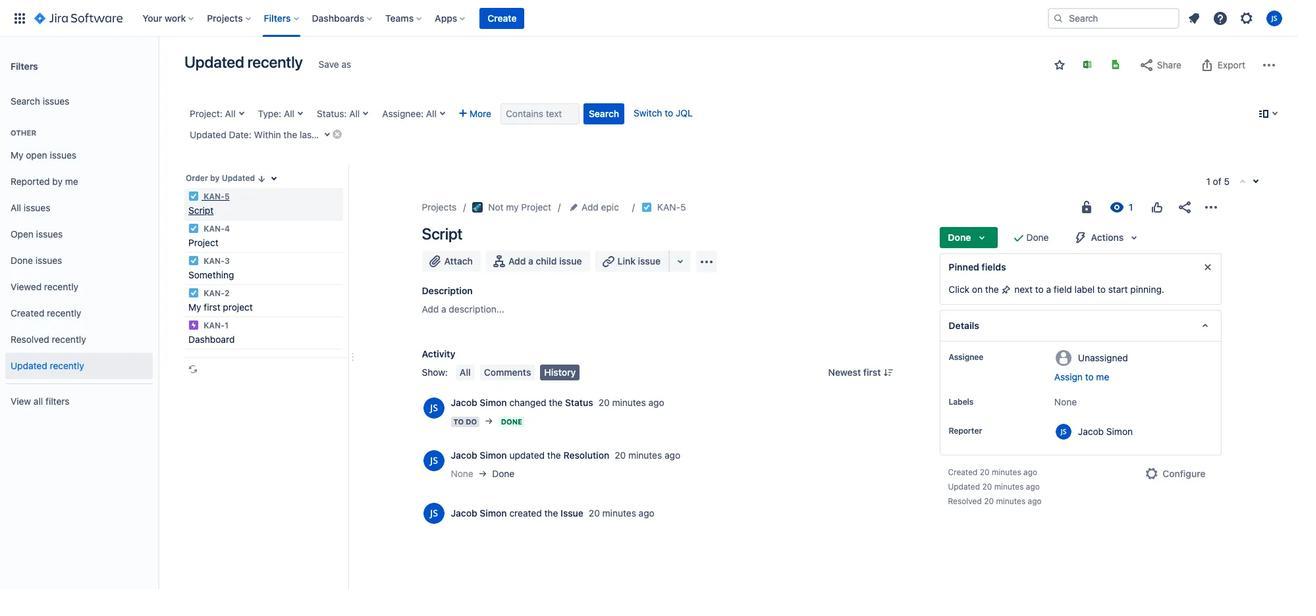 Task type: describe. For each thing, give the bounding box(es) containing it.
open
[[11, 228, 34, 239]]

open
[[26, 149, 47, 160]]

export button
[[1193, 55, 1252, 76]]

issues for search issues
[[43, 95, 69, 106]]

kan- for something
[[204, 256, 225, 266]]

assign to me
[[1054, 371, 1109, 383]]

kan- for script
[[204, 192, 225, 202]]

me for assign to me
[[1096, 371, 1109, 383]]

label
[[1075, 284, 1095, 295]]

filters
[[45, 396, 70, 407]]

unassigned
[[1078, 352, 1128, 363]]

simon for jacob simon
[[1106, 426, 1133, 437]]

jacob simon
[[1078, 426, 1133, 437]]

viewed
[[11, 281, 42, 292]]

0 vertical spatial none
[[1054, 397, 1077, 408]]

save
[[319, 59, 339, 70]]

updated down projects popup button
[[184, 53, 244, 71]]

pinned
[[949, 261, 979, 273]]

save as button
[[312, 54, 358, 75]]

to for jql
[[665, 107, 673, 119]]

recently for created recently link
[[47, 307, 81, 319]]

other
[[11, 128, 36, 137]]

status
[[565, 397, 593, 408]]

minutes for jacob simon updated the resolution 20 minutes ago
[[628, 450, 662, 461]]

the for updated date: within the last 1 week
[[284, 129, 297, 140]]

pinning.
[[1131, 284, 1164, 295]]

filters button
[[260, 8, 304, 29]]

4
[[225, 224, 230, 234]]

1 horizontal spatial updated recently
[[184, 53, 303, 71]]

ago for jacob simon changed the status 20 minutes ago
[[648, 397, 664, 408]]

to for a
[[1035, 284, 1044, 295]]

view
[[11, 396, 31, 407]]

0 vertical spatial script
[[188, 205, 214, 216]]

export
[[1218, 59, 1246, 70]]

created
[[509, 508, 542, 519]]

created 20 minutes ago updated 20 minutes ago resolved 20 minutes ago
[[948, 468, 1042, 507]]

as
[[342, 59, 351, 70]]

kan-2
[[202, 288, 229, 298]]

pinned fields
[[949, 261, 1006, 273]]

add for add a description...
[[422, 304, 439, 315]]

vote options: no one has voted for this issue yet. image
[[1149, 200, 1165, 215]]

created recently link
[[5, 300, 153, 327]]

next
[[1015, 284, 1033, 295]]

1 vertical spatial task image
[[641, 202, 652, 213]]

link
[[618, 256, 636, 267]]

create
[[488, 12, 517, 23]]

all for project: all
[[225, 108, 236, 119]]

jacob for jacob simon created the issue 20 minutes ago
[[451, 508, 477, 519]]

minutes for created 20 minutes ago updated 20 minutes ago resolved 20 minutes ago
[[994, 482, 1024, 492]]

0 vertical spatial 1
[[317, 129, 322, 140]]

all for assignee: all
[[426, 108, 437, 119]]

done issues
[[11, 255, 62, 266]]

reporter pin to top. only you can see pinned fields. image
[[985, 426, 995, 437]]

updated date: within the last 1 week
[[190, 129, 346, 140]]

details element
[[940, 310, 1221, 342]]

show:
[[422, 367, 448, 378]]

small image
[[1055, 60, 1065, 70]]

add a child issue
[[508, 256, 582, 267]]

1 horizontal spatial kan-5
[[657, 202, 686, 213]]

jacob for jacob simon
[[1078, 426, 1104, 437]]

switch
[[634, 107, 662, 119]]

primary element
[[8, 0, 1048, 37]]

Search issues using keywords text field
[[501, 103, 580, 124]]

done down changed
[[501, 418, 522, 426]]

reported by me
[[11, 176, 78, 187]]

resolved recently
[[11, 334, 86, 345]]

project:
[[190, 108, 222, 119]]

by for reported
[[52, 176, 63, 187]]

add epic button
[[567, 200, 623, 215]]

kan- left 'copy link to issue' icon
[[657, 202, 680, 213]]

not my project image
[[472, 202, 483, 213]]

done inside "dropdown button"
[[948, 232, 971, 243]]

2 vertical spatial 1
[[225, 321, 228, 331]]

all for type: all
[[284, 108, 294, 119]]

issues for open issues
[[36, 228, 63, 239]]

share image
[[1177, 200, 1193, 215]]

by for order
[[210, 173, 220, 183]]

switch to jql link
[[634, 107, 693, 119]]

on
[[972, 284, 983, 295]]

hide message image
[[1200, 260, 1216, 275]]

reported by me link
[[5, 169, 153, 195]]

20 for jacob simon changed the status 20 minutes ago
[[599, 397, 610, 408]]

configure link
[[1136, 464, 1214, 485]]

not available - this is the first issue image
[[1238, 177, 1248, 188]]

resolution
[[563, 450, 609, 461]]

to do
[[453, 418, 477, 426]]

project: all
[[190, 108, 236, 119]]

my first project
[[188, 302, 253, 313]]

next issue 'kan-4' ( type 'j' ) image
[[1251, 177, 1261, 187]]

epic
[[601, 202, 619, 213]]

created for created recently
[[11, 307, 44, 319]]

dashboard
[[188, 334, 235, 345]]

issue inside button
[[559, 256, 582, 267]]

2 horizontal spatial a
[[1046, 284, 1051, 295]]

all inside button
[[460, 367, 471, 378]]

projects link
[[422, 200, 457, 215]]

0 horizontal spatial kan-5
[[202, 192, 230, 202]]

projects button
[[203, 8, 256, 29]]

add app image
[[699, 254, 715, 270]]

newest first button
[[820, 365, 902, 381]]

next to a field label to start pinning.
[[1012, 284, 1164, 295]]

jacob for jacob simon changed the status 20 minutes ago
[[451, 397, 477, 408]]

my for my open issues
[[11, 149, 23, 160]]

task image for something
[[188, 256, 199, 266]]

do
[[466, 418, 477, 426]]

to for me
[[1085, 371, 1094, 383]]

open in microsoft excel image
[[1082, 59, 1093, 70]]

done issues link
[[5, 248, 153, 274]]

not my project link
[[472, 200, 551, 215]]

other group
[[5, 115, 153, 383]]

sidebar navigation image
[[144, 53, 173, 79]]

simon for jacob simon created the issue 20 minutes ago
[[480, 508, 507, 519]]

jacob simon changed the status 20 minutes ago
[[451, 397, 664, 408]]

kan- for dashboard
[[204, 321, 225, 331]]

1 horizontal spatial 5
[[680, 202, 686, 213]]

type: all
[[258, 108, 294, 119]]

issues right open
[[50, 149, 76, 160]]

issue inside button
[[638, 256, 661, 267]]

dashboards
[[312, 12, 364, 23]]

ago for jacob simon created the issue 20 minutes ago
[[639, 508, 655, 519]]

search issues link
[[5, 88, 153, 115]]

viewed recently
[[11, 281, 78, 292]]

attach button
[[422, 251, 481, 272]]

open issues link
[[5, 221, 153, 248]]

to
[[453, 418, 464, 426]]

the for jacob simon created the issue 20 minutes ago
[[544, 508, 558, 519]]

done image
[[1011, 230, 1027, 246]]

task image for script
[[188, 191, 199, 202]]

assign
[[1054, 371, 1083, 383]]

updated inside other "group"
[[11, 360, 47, 371]]

view all filters
[[11, 396, 70, 407]]

done inside other "group"
[[11, 255, 33, 266]]

issue
[[561, 508, 584, 519]]

all button
[[456, 365, 475, 381]]

assignee:
[[382, 108, 424, 119]]

help image
[[1213, 10, 1228, 26]]

all
[[34, 396, 43, 407]]

my
[[506, 202, 519, 213]]

first for my
[[204, 302, 220, 313]]

resolved inside 'link'
[[11, 334, 49, 345]]

start
[[1108, 284, 1128, 295]]

kan- for my first project
[[204, 288, 225, 298]]

my open issues
[[11, 149, 76, 160]]

date:
[[229, 129, 251, 140]]

recently for 'viewed recently' link
[[44, 281, 78, 292]]

project
[[223, 302, 253, 313]]

3
[[225, 256, 230, 266]]

the for jacob simon changed the status 20 minutes ago
[[549, 397, 563, 408]]

no restrictions image
[[1079, 200, 1094, 215]]

0 horizontal spatial 5
[[225, 192, 230, 202]]



Task type: vqa. For each thing, say whether or not it's contained in the screenshot.


Task type: locate. For each thing, give the bounding box(es) containing it.
1 horizontal spatial filters
[[264, 12, 291, 23]]

updated
[[509, 450, 545, 461]]

task image left kan-4
[[188, 223, 199, 234]]

recently for resolved recently 'link'
[[52, 334, 86, 345]]

simon left created in the bottom of the page
[[480, 508, 507, 519]]

1 horizontal spatial none
[[1054, 397, 1077, 408]]

all
[[225, 108, 236, 119], [284, 108, 294, 119], [349, 108, 360, 119], [426, 108, 437, 119], [11, 202, 21, 213], [460, 367, 471, 378]]

me down unassigned
[[1096, 371, 1109, 383]]

small image
[[256, 174, 267, 184]]

0 horizontal spatial none
[[451, 468, 473, 480]]

Search field
[[1048, 8, 1180, 29]]

me for reported by me
[[65, 176, 78, 187]]

the left last
[[284, 129, 297, 140]]

1 of 5
[[1206, 176, 1230, 187]]

all up the date:
[[225, 108, 236, 119]]

1 horizontal spatial project
[[521, 202, 551, 213]]

20 for jacob simon created the issue 20 minutes ago
[[589, 508, 600, 519]]

simon left updated
[[480, 450, 507, 461]]

done
[[948, 232, 971, 243], [1027, 232, 1049, 243], [11, 255, 33, 266], [501, 418, 522, 426], [492, 468, 515, 480]]

issue right child
[[559, 256, 582, 267]]

all right assignee: in the top left of the page
[[426, 108, 437, 119]]

kan-5 link
[[657, 200, 686, 215]]

activity
[[422, 348, 455, 360]]

all right status:
[[349, 108, 360, 119]]

0 horizontal spatial add
[[422, 304, 439, 315]]

assignee pin to top. only you can see pinned fields. image
[[986, 352, 997, 363]]

none down assign
[[1054, 397, 1077, 408]]

issues up open issues
[[24, 202, 50, 213]]

first down the kan-2
[[204, 302, 220, 313]]

1 horizontal spatial a
[[528, 256, 533, 267]]

0 horizontal spatial created
[[11, 307, 44, 319]]

updated recently inside updated recently link
[[11, 360, 84, 371]]

updated recently
[[184, 53, 303, 71], [11, 360, 84, 371]]

my for my first project
[[188, 302, 201, 313]]

none down to do
[[451, 468, 473, 480]]

created for created 20 minutes ago updated 20 minutes ago resolved 20 minutes ago
[[948, 468, 978, 478]]

comments button
[[480, 365, 535, 381]]

all issues link
[[5, 195, 153, 221]]

all right type: at the left top
[[284, 108, 294, 119]]

assignee: all
[[382, 108, 437, 119]]

updated recently down projects popup button
[[184, 53, 303, 71]]

1 vertical spatial add
[[508, 256, 526, 267]]

0 vertical spatial resolved
[[11, 334, 49, 345]]

issues for all issues
[[24, 202, 50, 213]]

0 horizontal spatial projects
[[207, 12, 243, 23]]

a for child
[[528, 256, 533, 267]]

20 for created 20 minutes ago updated 20 minutes ago resolved 20 minutes ago
[[982, 482, 992, 492]]

recently down resolved recently 'link'
[[50, 360, 84, 371]]

recently down filters popup button
[[247, 53, 303, 71]]

description...
[[449, 304, 504, 315]]

status:
[[317, 108, 347, 119]]

1 vertical spatial task image
[[188, 288, 199, 298]]

your
[[142, 12, 162, 23]]

last
[[300, 129, 315, 140]]

order by updated
[[186, 173, 255, 183]]

0 horizontal spatial me
[[65, 176, 78, 187]]

updated inside created 20 minutes ago updated 20 minutes ago resolved 20 minutes ago
[[948, 482, 980, 492]]

epic image
[[188, 320, 199, 331]]

history button
[[540, 365, 580, 381]]

to left jql
[[665, 107, 673, 119]]

0 horizontal spatial by
[[52, 176, 63, 187]]

filters right projects popup button
[[264, 12, 291, 23]]

switch to jql
[[634, 107, 693, 119]]

ago for created 20 minutes ago updated 20 minutes ago resolved 20 minutes ago
[[1026, 482, 1040, 492]]

search inside "search issues" link
[[11, 95, 40, 106]]

2 issue from the left
[[638, 256, 661, 267]]

1 horizontal spatial created
[[948, 468, 978, 478]]

2 vertical spatial add
[[422, 304, 439, 315]]

0 horizontal spatial updated recently
[[11, 360, 84, 371]]

2 horizontal spatial 5
[[1224, 176, 1230, 187]]

created down reporter
[[948, 468, 978, 478]]

1 down my first project on the bottom left of the page
[[225, 321, 228, 331]]

0 vertical spatial created
[[11, 307, 44, 319]]

5 down order by updated link
[[225, 192, 230, 202]]

0 horizontal spatial resolved
[[11, 334, 49, 345]]

a down description
[[441, 304, 446, 315]]

me down my open issues link
[[65, 176, 78, 187]]

assign to me button
[[1054, 371, 1208, 384]]

1 vertical spatial script
[[422, 225, 463, 243]]

notifications image
[[1186, 10, 1202, 26]]

0 vertical spatial me
[[65, 176, 78, 187]]

issues up viewed recently
[[35, 255, 62, 266]]

simon for jacob simon changed the status 20 minutes ago
[[480, 397, 507, 408]]

work
[[165, 12, 186, 23]]

0 vertical spatial search
[[11, 95, 40, 106]]

banner
[[0, 0, 1298, 37]]

to right the next
[[1035, 284, 1044, 295]]

configure
[[1163, 468, 1206, 480]]

created inside other "group"
[[11, 307, 44, 319]]

1 vertical spatial first
[[863, 367, 881, 378]]

updated down resolved recently
[[11, 360, 47, 371]]

comments
[[484, 367, 531, 378]]

details
[[949, 320, 979, 331]]

all issues
[[11, 202, 50, 213]]

menu bar containing all
[[453, 365, 583, 381]]

0 vertical spatial my
[[11, 149, 23, 160]]

1 issue from the left
[[559, 256, 582, 267]]

create button
[[480, 8, 525, 29]]

fields
[[982, 261, 1006, 273]]

1 horizontal spatial projects
[[422, 202, 457, 213]]

jacob down to do
[[451, 450, 477, 461]]

1 task image from the top
[[188, 256, 199, 266]]

the left status
[[549, 397, 563, 408]]

the left issue
[[544, 508, 558, 519]]

0 vertical spatial projects
[[207, 12, 243, 23]]

done up pinned
[[948, 232, 971, 243]]

search image
[[1053, 13, 1064, 23]]

reported
[[11, 176, 50, 187]]

simon down assign to me button
[[1106, 426, 1133, 437]]

1 horizontal spatial 1
[[317, 129, 322, 140]]

updated down reporter
[[948, 482, 980, 492]]

to
[[665, 107, 673, 119], [1035, 284, 1044, 295], [1097, 284, 1106, 295], [1085, 371, 1094, 383]]

apps
[[435, 12, 457, 23]]

add for add a child issue
[[508, 256, 526, 267]]

task image down order
[[188, 191, 199, 202]]

copy link to issue image
[[683, 202, 694, 212]]

first for newest
[[863, 367, 881, 378]]

task image left kan-3
[[188, 256, 199, 266]]

share link
[[1132, 55, 1188, 76]]

menu bar
[[453, 365, 583, 381]]

search inside search button
[[589, 108, 619, 119]]

0 horizontal spatial first
[[204, 302, 220, 313]]

recently for updated recently link at the bottom left of the page
[[50, 360, 84, 371]]

20 for jacob simon updated the resolution 20 minutes ago
[[615, 450, 626, 461]]

my up epic image
[[188, 302, 201, 313]]

a for description...
[[441, 304, 446, 315]]

task image
[[188, 191, 199, 202], [641, 202, 652, 213], [188, 223, 199, 234]]

1 vertical spatial none
[[451, 468, 473, 480]]

1 horizontal spatial script
[[422, 225, 463, 243]]

0 horizontal spatial project
[[188, 237, 219, 248]]

minutes for jacob simon changed the status 20 minutes ago
[[612, 397, 646, 408]]

issues for done issues
[[35, 255, 62, 266]]

task image left kan-5 link
[[641, 202, 652, 213]]

kan-
[[204, 192, 225, 202], [657, 202, 680, 213], [204, 224, 225, 234], [204, 256, 225, 266], [204, 288, 225, 298], [204, 321, 225, 331]]

kan-5 down order by updated
[[202, 192, 230, 202]]

jacob simon created the issue 20 minutes ago
[[451, 508, 655, 519]]

first
[[204, 302, 220, 313], [863, 367, 881, 378]]

0 horizontal spatial issue
[[559, 256, 582, 267]]

0 vertical spatial task image
[[188, 256, 199, 266]]

ago for jacob simon updated the resolution 20 minutes ago
[[665, 450, 680, 461]]

add epic
[[582, 202, 619, 213]]

0 horizontal spatial script
[[188, 205, 214, 216]]

a inside button
[[528, 256, 533, 267]]

kan-5
[[202, 192, 230, 202], [657, 202, 686, 213]]

0 vertical spatial updated recently
[[184, 53, 303, 71]]

script down projects link on the top of the page
[[422, 225, 463, 243]]

issue right link on the left top
[[638, 256, 661, 267]]

1 vertical spatial me
[[1096, 371, 1109, 383]]

projects for projects link on the top of the page
[[422, 202, 457, 213]]

resolved inside created 20 minutes ago updated 20 minutes ago resolved 20 minutes ago
[[948, 497, 982, 507]]

recently down created recently link
[[52, 334, 86, 345]]

0 horizontal spatial 1
[[225, 321, 228, 331]]

1 vertical spatial 1
[[1206, 176, 1211, 187]]

remove criteria image
[[332, 129, 343, 140]]

projects left not my project image
[[422, 202, 457, 213]]

search button
[[584, 103, 624, 124]]

kan- up my first project on the bottom left of the page
[[204, 288, 225, 298]]

recently down 'viewed recently' link
[[47, 307, 81, 319]]

1 right last
[[317, 129, 322, 140]]

more
[[470, 108, 491, 119]]

a
[[528, 256, 533, 267], [1046, 284, 1051, 295], [441, 304, 446, 315]]

projects for projects popup button
[[207, 12, 243, 23]]

0 vertical spatial filters
[[264, 12, 291, 23]]

1 left of
[[1206, 176, 1211, 187]]

kan- up dashboard
[[204, 321, 225, 331]]

0 vertical spatial add
[[582, 202, 599, 213]]

issues up my open issues
[[43, 95, 69, 106]]

done down the open at the top
[[11, 255, 33, 266]]

your work
[[142, 12, 186, 23]]

2 vertical spatial a
[[441, 304, 446, 315]]

to inside button
[[1085, 371, 1094, 383]]

1 horizontal spatial by
[[210, 173, 220, 183]]

1 vertical spatial search
[[589, 108, 619, 119]]

kan- down order by updated
[[204, 192, 225, 202]]

my left open
[[11, 149, 23, 160]]

jacob up to do
[[451, 397, 477, 408]]

assignee
[[949, 352, 984, 362]]

recently
[[247, 53, 303, 71], [44, 281, 78, 292], [47, 307, 81, 319], [52, 334, 86, 345], [50, 360, 84, 371]]

kan-5 up link web pages and more icon
[[657, 202, 686, 213]]

resolved
[[11, 334, 49, 345], [948, 497, 982, 507]]

1 vertical spatial a
[[1046, 284, 1051, 295]]

description
[[422, 285, 473, 296]]

done up the next
[[1027, 232, 1049, 243]]

open in google sheets image
[[1110, 59, 1121, 70]]

something
[[188, 269, 234, 281]]

the for jacob simon updated the resolution 20 minutes ago
[[547, 450, 561, 461]]

appswitcher icon image
[[12, 10, 28, 26]]

add left epic
[[582, 202, 599, 213]]

projects
[[207, 12, 243, 23], [422, 202, 457, 213]]

add left child
[[508, 256, 526, 267]]

0 vertical spatial first
[[204, 302, 220, 313]]

task image
[[188, 256, 199, 266], [188, 288, 199, 298]]

link web pages and more image
[[673, 254, 688, 269]]

1 vertical spatial updated recently
[[11, 360, 84, 371]]

minutes for jacob simon created the issue 20 minutes ago
[[602, 508, 636, 519]]

to right assign
[[1085, 371, 1094, 383]]

1 vertical spatial project
[[188, 237, 219, 248]]

2
[[225, 288, 229, 298]]

settings image
[[1239, 10, 1255, 26]]

actions image
[[1203, 200, 1219, 215]]

5
[[1224, 176, 1230, 187], [225, 192, 230, 202], [680, 202, 686, 213]]

updated left small image
[[222, 173, 255, 183]]

add down description
[[422, 304, 439, 315]]

share
[[1157, 59, 1182, 70]]

jql
[[676, 107, 693, 119]]

by inside other "group"
[[52, 176, 63, 187]]

0 horizontal spatial my
[[11, 149, 23, 160]]

created down 'viewed'
[[11, 307, 44, 319]]

1 vertical spatial projects
[[422, 202, 457, 213]]

all inside other "group"
[[11, 202, 21, 213]]

jacob simon updated the resolution 20 minutes ago
[[451, 450, 680, 461]]

1 horizontal spatial first
[[863, 367, 881, 378]]

first left newest first 'image'
[[863, 367, 881, 378]]

projects right work
[[207, 12, 243, 23]]

add for add epic
[[582, 202, 599, 213]]

view all filters link
[[5, 389, 153, 415]]

1 horizontal spatial resolved
[[948, 497, 982, 507]]

issues right the open at the top
[[36, 228, 63, 239]]

0 vertical spatial project
[[521, 202, 551, 213]]

updated down "project:"
[[190, 129, 226, 140]]

history
[[544, 367, 576, 378]]

2 horizontal spatial 1
[[1206, 176, 1211, 187]]

jacob down assign to me
[[1078, 426, 1104, 437]]

search left switch
[[589, 108, 619, 119]]

simon down comments button
[[480, 397, 507, 408]]

search up other
[[11, 95, 40, 106]]

newest first image
[[884, 368, 894, 378]]

first inside button
[[863, 367, 881, 378]]

filters inside popup button
[[264, 12, 291, 23]]

1 horizontal spatial add
[[508, 256, 526, 267]]

1 horizontal spatial search
[[589, 108, 619, 119]]

all right show: on the bottom left of the page
[[460, 367, 471, 378]]

all up the open at the top
[[11, 202, 21, 213]]

task image for project
[[188, 223, 199, 234]]

project down kan-4
[[188, 237, 219, 248]]

click
[[949, 284, 970, 295]]

kan- for project
[[204, 224, 225, 234]]

to left 'start' at the right of the page
[[1097, 284, 1106, 295]]

my
[[11, 149, 23, 160], [188, 302, 201, 313]]

1 horizontal spatial issue
[[638, 256, 661, 267]]

created
[[11, 307, 44, 319], [948, 468, 978, 478]]

0 horizontal spatial search
[[11, 95, 40, 106]]

link issue
[[618, 256, 661, 267]]

me inside other "group"
[[65, 176, 78, 187]]

a left child
[[528, 256, 533, 267]]

jira software image
[[34, 10, 123, 26], [34, 10, 123, 26]]

0 vertical spatial a
[[528, 256, 533, 267]]

me inside button
[[1096, 371, 1109, 383]]

1 vertical spatial filters
[[11, 60, 38, 71]]

add a description...
[[422, 304, 504, 315]]

task image left the kan-2
[[188, 288, 199, 298]]

more button
[[454, 103, 497, 124]]

teams
[[385, 12, 414, 23]]

task image for my first project
[[188, 288, 199, 298]]

my inside my open issues link
[[11, 149, 23, 160]]

the right updated
[[547, 450, 561, 461]]

your profile and settings image
[[1267, 10, 1282, 26]]

project
[[521, 202, 551, 213], [188, 237, 219, 248]]

5 up link web pages and more icon
[[680, 202, 686, 213]]

done down updated
[[492, 468, 515, 480]]

teams button
[[381, 8, 427, 29]]

0 horizontal spatial filters
[[11, 60, 38, 71]]

child
[[536, 256, 557, 267]]

add inside popup button
[[582, 202, 599, 213]]

created inside created 20 minutes ago updated 20 minutes ago resolved 20 minutes ago
[[948, 468, 978, 478]]

kan- up something
[[204, 256, 225, 266]]

1 vertical spatial my
[[188, 302, 201, 313]]

search for search
[[589, 108, 619, 119]]

link issue button
[[595, 251, 670, 272]]

jacob left created in the bottom of the page
[[451, 508, 477, 519]]

created recently
[[11, 307, 81, 319]]

0 vertical spatial task image
[[188, 191, 199, 202]]

recently inside 'link'
[[52, 334, 86, 345]]

updated recently down resolved recently
[[11, 360, 84, 371]]

jacob for jacob simon updated the resolution 20 minutes ago
[[451, 450, 477, 461]]

1 horizontal spatial my
[[188, 302, 201, 313]]

search issues
[[11, 95, 69, 106]]

issue
[[559, 256, 582, 267], [638, 256, 661, 267]]

2 horizontal spatial add
[[582, 202, 599, 213]]

0 horizontal spatial a
[[441, 304, 446, 315]]

banner containing your work
[[0, 0, 1298, 37]]

2 vertical spatial task image
[[188, 223, 199, 234]]

filters up search issues
[[11, 60, 38, 71]]

a left "field"
[[1046, 284, 1051, 295]]

script up kan-4
[[188, 205, 214, 216]]

ago
[[648, 397, 664, 408], [665, 450, 680, 461], [1024, 468, 1038, 478], [1026, 482, 1040, 492], [1028, 497, 1042, 507], [639, 508, 655, 519]]

recently up 'created recently'
[[44, 281, 78, 292]]

kan- up kan-3
[[204, 224, 225, 234]]

simon for jacob simon updated the resolution 20 minutes ago
[[480, 450, 507, 461]]

kan-3
[[202, 256, 230, 266]]

by right order
[[210, 173, 220, 183]]

viewed recently link
[[5, 274, 153, 300]]

1 vertical spatial created
[[948, 468, 978, 478]]

add inside button
[[508, 256, 526, 267]]

search for search issues
[[11, 95, 40, 106]]

within
[[254, 129, 281, 140]]

by right reported
[[52, 176, 63, 187]]

reporter
[[949, 426, 982, 436]]

all for status: all
[[349, 108, 360, 119]]

1 horizontal spatial me
[[1096, 371, 1109, 383]]

newest
[[828, 367, 861, 378]]

5 right of
[[1224, 176, 1230, 187]]

projects inside projects popup button
[[207, 12, 243, 23]]

1 vertical spatial resolved
[[948, 497, 982, 507]]

the right "on"
[[985, 284, 999, 295]]

2 task image from the top
[[188, 288, 199, 298]]

actions
[[1091, 232, 1124, 243]]

project right 'my'
[[521, 202, 551, 213]]

apps button
[[431, 8, 471, 29]]



